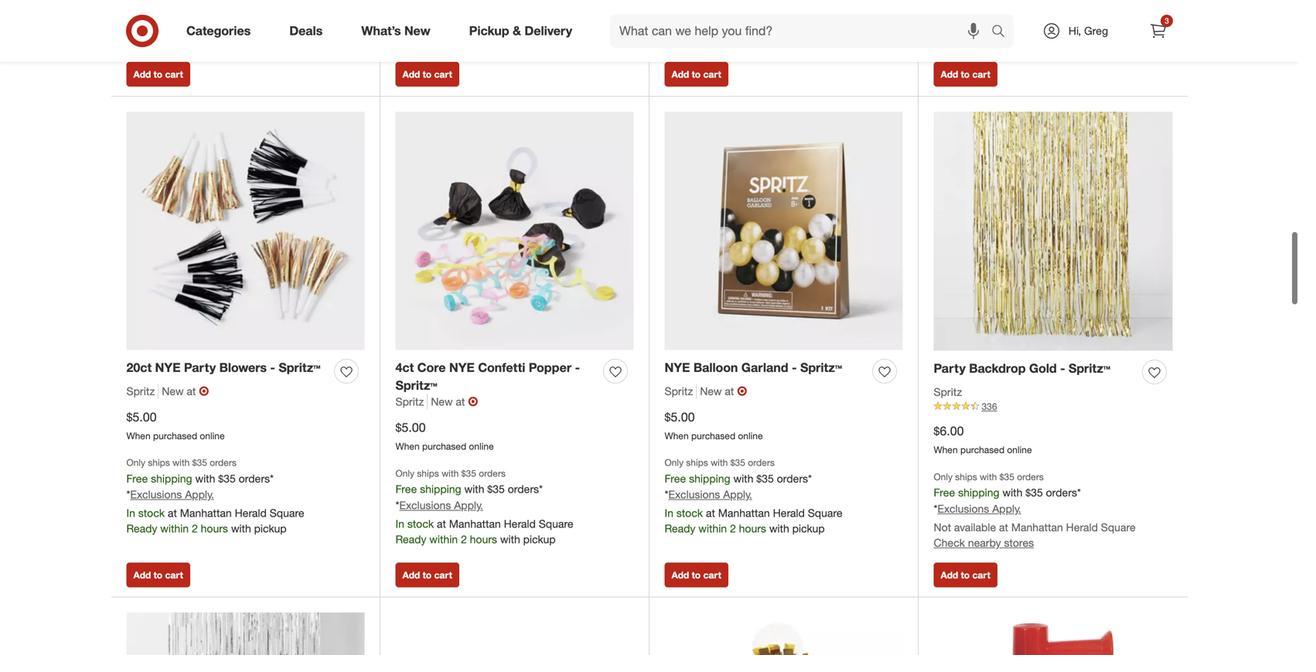 Task type: vqa. For each thing, say whether or not it's contained in the screenshot.
the middle '$5.00'
yes



Task type: describe. For each thing, give the bounding box(es) containing it.
$5.00 when purchased online for nye
[[126, 410, 225, 442]]

new for 4ct core nye confetti popper - spritz™
[[431, 395, 453, 409]]

ships for core
[[417, 468, 439, 479]]

* for party backdrop gold - spritz™
[[934, 502, 938, 515]]

2 inside in stock ready within 2 hours with pickup
[[192, 24, 198, 37]]

confetti
[[478, 360, 525, 375]]

check nearby stores button
[[934, 535, 1034, 551]]

manhattan inside only ships with $35 orders free shipping with $35 orders* * exclusions apply. not available at manhattan herald square check nearby stores
[[1012, 520, 1063, 534]]

What can we help you find? suggestions appear below search field
[[610, 14, 995, 48]]

orders* for nye
[[508, 482, 543, 496]]

free for party backdrop gold - spritz™
[[934, 486, 955, 499]]

free for 20ct nye party blowers - spritz™
[[126, 472, 148, 485]]

only ships with $35 orders free shipping with $35 orders* * exclusions apply. in stock at  manhattan herald square ready within 2 hours with pickup for nye
[[396, 468, 574, 546]]

spritz link for 4ct core nye confetti popper - spritz™
[[396, 394, 428, 410]]

search
[[985, 25, 1022, 40]]

party backdrop gold - spritz™ link
[[934, 360, 1111, 377]]

when for party backdrop gold - spritz™
[[934, 444, 958, 456]]

blowers
[[219, 360, 267, 375]]

ships for nye
[[148, 457, 170, 469]]

online for nye
[[469, 441, 494, 452]]

20ct nye party blowers - spritz™
[[126, 360, 321, 375]]

0 horizontal spatial party
[[184, 360, 216, 375]]

spritz™ inside party backdrop gold - spritz™ link
[[1069, 361, 1111, 376]]

shipping for nye
[[151, 472, 192, 485]]

new for nye balloon garland - spritz™
[[700, 384, 722, 398]]

only ships with $35 orders free shipping with $35 orders* * exclusions apply. not available at manhattan herald square check nearby stores
[[934, 471, 1136, 549]]

¬ for garland
[[737, 384, 747, 399]]

nearby
[[968, 536, 1001, 549]]

orders for garland
[[748, 457, 775, 469]]

hours inside in stock ready within 2 hours with pickup
[[201, 24, 228, 37]]

$5.00 for 20ct nye party blowers - spritz™
[[126, 410, 157, 425]]

spritz for 20ct nye party blowers - spritz™
[[126, 384, 155, 398]]

only ships with $35 orders free shipping with $35 orders* * exclusions apply. in stock at  manhattan herald square ready within 2 hours with pickup for party
[[126, 457, 304, 535]]

in inside * exclusions apply. in stock at  manhattan herald square ready within 2 hours with pickup
[[934, 20, 943, 33]]

$6.00
[[934, 424, 964, 439]]

at inside * exclusions apply. in stock at  manhattan herald square ready within 2 hours with pickup
[[975, 20, 985, 33]]

purchased for core
[[422, 441, 466, 452]]

hours inside * exclusions apply. in stock at  manhattan herald square ready within 2 hours with pickup
[[1008, 35, 1036, 49]]

greg
[[1084, 24, 1109, 38]]

free for nye balloon garland - spritz™
[[665, 472, 686, 485]]

new inside the what's new link
[[404, 23, 431, 38]]

apply. for nye balloon garland - spritz™
[[723, 488, 752, 501]]

exclusions for nye balloon garland - spritz™
[[669, 488, 720, 501]]

pickup & delivery
[[469, 23, 572, 38]]

orders for gold
[[1017, 471, 1044, 483]]

stores
[[1004, 536, 1034, 549]]

$6.00 when purchased online
[[934, 424, 1032, 456]]

ships for balloon
[[686, 457, 708, 469]]

manhattan inside * exclusions apply. in stock at  manhattan herald square ready within 2 hours with pickup
[[988, 20, 1039, 33]]

spritz link for 20ct nye party blowers - spritz™
[[126, 384, 159, 399]]

deals
[[289, 23, 323, 38]]

online for garland
[[738, 430, 763, 442]]

ready inside in stock ready within 2 hours with pickup
[[126, 24, 157, 37]]

* for nye balloon garland - spritz™
[[665, 488, 669, 501]]

spritz for nye balloon garland - spritz™
[[665, 384, 693, 398]]

pickup & delivery link
[[456, 14, 592, 48]]

orders* for party
[[239, 472, 274, 485]]

popper
[[529, 360, 572, 375]]

orders* for garland
[[777, 472, 812, 485]]

purchased for nye
[[153, 430, 197, 442]]

square inside * exclusions apply. in stock at  manhattan herald square ready within 2 hours with pickup
[[1077, 20, 1112, 33]]

nye inside "nye balloon garland - spritz™" link
[[665, 360, 690, 375]]

- inside 4ct core nye confetti popper - spritz™
[[575, 360, 580, 375]]

herald inside only ships with $35 orders free shipping with $35 orders* * exclusions apply. not available at manhattan herald square check nearby stores
[[1066, 520, 1098, 534]]

purchased for balloon
[[692, 430, 736, 442]]

spritz link for nye balloon garland - spritz™
[[665, 384, 697, 399]]

with inside in stock ready within 2 hours with pickup
[[231, 24, 251, 37]]

orders* for gold
[[1046, 486, 1081, 499]]

20ct
[[126, 360, 152, 375]]

delivery
[[525, 23, 572, 38]]

20ct nye party blowers - spritz™ link
[[126, 359, 321, 377]]

- inside 20ct nye party blowers - spritz™ link
[[270, 360, 275, 375]]

check
[[934, 536, 965, 549]]

shipping for core
[[420, 482, 461, 496]]

stock inside * exclusions apply. in stock at  manhattan herald square ready within 2 hours with pickup
[[946, 20, 972, 33]]

at inside only ships with $35 orders free shipping with $35 orders* * exclusions apply. not available at manhattan herald square check nearby stores
[[999, 520, 1009, 534]]

core
[[417, 360, 446, 375]]

nye inside 4ct core nye confetti popper - spritz™
[[449, 360, 475, 375]]

square inside only ships with $35 orders free shipping with $35 orders* * exclusions apply. not available at manhattan herald square check nearby stores
[[1101, 520, 1136, 534]]

nye balloon garland - spritz™
[[665, 360, 842, 375]]



Task type: locate. For each thing, give the bounding box(es) containing it.
exclusions apply. button for party backdrop gold - spritz™
[[938, 501, 1022, 517]]

2 inside * exclusions apply. in stock at  manhattan herald square ready within 2 hours with pickup
[[999, 35, 1005, 49]]

balloon
[[694, 360, 738, 375]]

2 horizontal spatial nye
[[665, 360, 690, 375]]

orders*
[[239, 472, 274, 485], [777, 472, 812, 485], [508, 482, 543, 496], [1046, 486, 1081, 499]]

¬ for party
[[199, 384, 209, 399]]

shipping for balloon
[[689, 472, 731, 485]]

online
[[200, 430, 225, 442], [738, 430, 763, 442], [469, 441, 494, 452], [1007, 444, 1032, 456]]

2 horizontal spatial only ships with $35 orders free shipping with $35 orders* * exclusions apply. in stock at  manhattan herald square ready within 2 hours with pickup
[[665, 457, 843, 535]]

party left blowers
[[184, 360, 216, 375]]

20ct nye party blowers - spritz™ image
[[126, 112, 365, 350], [126, 112, 365, 350]]

3
[[1165, 16, 1169, 26]]

in stock at  manhattan herald square ready within 2 hours with pickup
[[665, 8, 843, 37], [396, 19, 574, 48]]

4ct
[[396, 360, 414, 375]]

0 horizontal spatial ¬
[[199, 384, 209, 399]]

2 horizontal spatial spritz new at ¬
[[665, 384, 747, 399]]

only inside only ships with $35 orders free shipping with $35 orders* * exclusions apply. not available at manhattan herald square check nearby stores
[[934, 471, 953, 483]]

orders for nye
[[479, 468, 506, 479]]

when for nye balloon garland - spritz™
[[665, 430, 689, 442]]

new down balloon
[[700, 384, 722, 398]]

shipping inside only ships with $35 orders free shipping with $35 orders* * exclusions apply. not available at manhattan herald square check nearby stores
[[958, 486, 1000, 499]]

free inside only ships with $35 orders free shipping with $35 orders* * exclusions apply. not available at manhattan herald square check nearby stores
[[934, 486, 955, 499]]

what's new
[[361, 23, 431, 38]]

4ct core nye confetti popper - spritz™
[[396, 360, 580, 393]]

add to cart button
[[126, 62, 190, 87], [396, 62, 459, 87], [665, 62, 729, 87], [934, 62, 998, 87], [126, 563, 190, 587], [396, 563, 459, 587], [665, 563, 729, 587], [934, 563, 998, 587]]

square
[[808, 8, 843, 22], [539, 19, 574, 33], [1077, 20, 1112, 33], [270, 506, 304, 520], [808, 506, 843, 520], [539, 517, 574, 531], [1101, 520, 1136, 534]]

exclusions apply. button for 20ct nye party blowers - spritz™
[[130, 487, 214, 503]]

spritz link down balloon
[[665, 384, 697, 399]]

¬ down "nye balloon garland - spritz™" link
[[737, 384, 747, 399]]

0 horizontal spatial nye
[[155, 360, 181, 375]]

1 horizontal spatial spritz new at ¬
[[396, 394, 478, 409]]

spritz
[[126, 384, 155, 398], [665, 384, 693, 398], [934, 385, 962, 399], [396, 395, 424, 409]]

spritz link down 4ct on the bottom of page
[[396, 394, 428, 410]]

only for party backdrop gold - spritz™
[[934, 471, 953, 483]]

1 horizontal spatial in stock at  manhattan herald square ready within 2 hours with pickup
[[665, 8, 843, 37]]

- right blowers
[[270, 360, 275, 375]]

when for 20ct nye party blowers - spritz™
[[126, 430, 151, 442]]

purchased inside $6.00 when purchased online
[[961, 444, 1005, 456]]

online down 20ct nye party blowers - spritz™ link
[[200, 430, 225, 442]]

apply. for 20ct nye party blowers - spritz™
[[185, 488, 214, 501]]

to
[[154, 68, 163, 80], [423, 68, 432, 80], [692, 68, 701, 80], [961, 68, 970, 80], [154, 569, 163, 581], [423, 569, 432, 581], [692, 569, 701, 581], [961, 569, 970, 581]]

$5.00 for nye balloon garland - spritz™
[[665, 410, 695, 425]]

* exclusions apply. in stock at  manhattan herald square ready within 2 hours with pickup
[[934, 1, 1112, 49]]

¬ for nye
[[468, 394, 478, 409]]

purchased
[[153, 430, 197, 442], [692, 430, 736, 442], [422, 441, 466, 452], [961, 444, 1005, 456]]

online down 4ct core nye confetti popper - spritz™
[[469, 441, 494, 452]]

* for 4ct core nye confetti popper - spritz™
[[396, 498, 399, 512]]

shipping for backdrop
[[958, 486, 1000, 499]]

not
[[934, 520, 951, 534]]

3 link
[[1142, 14, 1176, 48]]

4ct core nye confetti popper - spritz™ image
[[396, 112, 634, 350], [396, 112, 634, 350]]

$5.00 when purchased online down core
[[396, 420, 494, 452]]

only ships with $35 orders free shipping with $35 orders* * exclusions apply. in stock at  manhattan herald square ready within 2 hours with pickup for garland
[[665, 457, 843, 535]]

spritz new at ¬ down core
[[396, 394, 478, 409]]

$35
[[192, 457, 207, 469], [731, 457, 746, 469], [461, 468, 476, 479], [1000, 471, 1015, 483], [218, 472, 236, 485], [757, 472, 774, 485], [488, 482, 505, 496], [1026, 486, 1043, 499]]

ready
[[126, 24, 157, 37], [665, 24, 696, 37], [396, 34, 427, 48], [934, 35, 965, 49], [126, 522, 157, 535], [665, 522, 696, 535], [396, 532, 427, 546]]

in
[[126, 8, 135, 22], [665, 8, 674, 22], [396, 19, 404, 33], [934, 20, 943, 33], [126, 506, 135, 520], [665, 506, 674, 520], [396, 517, 404, 531]]

ships inside only ships with $35 orders free shipping with $35 orders* * exclusions apply. not available at manhattan herald square check nearby stores
[[955, 471, 978, 483]]

spritz new at ¬ for balloon
[[665, 384, 747, 399]]

spritz new at ¬ for core
[[396, 394, 478, 409]]

balloon weight and accessory image
[[665, 612, 903, 655], [665, 612, 903, 655]]

apply. for party backdrop gold - spritz™
[[993, 502, 1022, 515]]

nye right 20ct
[[155, 360, 181, 375]]

new right what's
[[404, 23, 431, 38]]

1 horizontal spatial ¬
[[468, 394, 478, 409]]

336
[[982, 401, 997, 412]]

hi,
[[1069, 24, 1081, 38]]

backdrop
[[969, 361, 1026, 376]]

0 horizontal spatial $5.00
[[126, 410, 157, 425]]

exclusions for 20ct nye party blowers - spritz™
[[130, 488, 182, 501]]

stock inside in stock ready within 2 hours with pickup
[[138, 8, 165, 22]]

pickup
[[469, 23, 509, 38]]

spritz new at ¬ down balloon
[[665, 384, 747, 399]]

when for 4ct core nye confetti popper - spritz™
[[396, 441, 420, 452]]

$5.00 when purchased online down balloon
[[665, 410, 763, 442]]

what's
[[361, 23, 401, 38]]

exclusions for party backdrop gold - spritz™
[[938, 502, 990, 515]]

&
[[513, 23, 521, 38]]

2 horizontal spatial ¬
[[737, 384, 747, 399]]

- inside party backdrop gold - spritz™ link
[[1061, 361, 1066, 376]]

purchased for backdrop
[[961, 444, 1005, 456]]

spritz™ right gold
[[1069, 361, 1111, 376]]

nye left balloon
[[665, 360, 690, 375]]

only for 20ct nye party blowers - spritz™
[[126, 457, 145, 469]]

stock
[[138, 8, 165, 22], [677, 8, 703, 22], [407, 19, 434, 33], [946, 20, 972, 33], [138, 506, 165, 520], [677, 506, 703, 520], [407, 517, 434, 531]]

cart
[[165, 68, 183, 80], [434, 68, 452, 80], [703, 68, 722, 80], [973, 68, 991, 80], [165, 569, 183, 581], [434, 569, 452, 581], [703, 569, 722, 581], [973, 569, 991, 581]]

4ct core nye confetti popper - spritz™ link
[[396, 359, 598, 394]]

new
[[404, 23, 431, 38], [162, 384, 184, 398], [700, 384, 722, 398], [431, 395, 453, 409]]

3 nye from the left
[[665, 360, 690, 375]]

party
[[184, 360, 216, 375], [934, 361, 966, 376]]

within inside in stock ready within 2 hours with pickup
[[160, 24, 189, 37]]

party backdrop gold - spritz™ image
[[934, 112, 1173, 351], [934, 112, 1173, 351]]

add
[[133, 68, 151, 80], [403, 68, 420, 80], [672, 68, 689, 80], [941, 68, 959, 80], [133, 569, 151, 581], [403, 569, 420, 581], [672, 569, 689, 581], [941, 569, 959, 581]]

2
[[192, 24, 198, 37], [730, 24, 736, 37], [461, 34, 467, 48], [999, 35, 1005, 49], [192, 522, 198, 535], [730, 522, 736, 535], [461, 532, 467, 546]]

in inside in stock ready within 2 hours with pickup
[[126, 8, 135, 22]]

*
[[934, 1, 938, 15], [126, 488, 130, 501], [665, 488, 669, 501], [396, 498, 399, 512], [934, 502, 938, 515]]

orders
[[210, 457, 237, 469], [748, 457, 775, 469], [479, 468, 506, 479], [1017, 471, 1044, 483]]

spritz link up $6.00
[[934, 384, 962, 400]]

nye balloon garland - spritz™ image
[[665, 112, 903, 350], [665, 112, 903, 350]]

2 nye from the left
[[449, 360, 475, 375]]

ships for backdrop
[[955, 471, 978, 483]]

-
[[270, 360, 275, 375], [575, 360, 580, 375], [792, 360, 797, 375], [1061, 361, 1066, 376]]

apply.
[[993, 1, 1022, 15], [185, 488, 214, 501], [723, 488, 752, 501], [454, 498, 483, 512], [993, 502, 1022, 515]]

apply. inside * exclusions apply. in stock at  manhattan herald square ready within 2 hours with pickup
[[993, 1, 1022, 15]]

2 horizontal spatial $5.00 when purchased online
[[665, 410, 763, 442]]

$5.00 down balloon
[[665, 410, 695, 425]]

336 link
[[934, 400, 1173, 413]]

herald inside * exclusions apply. in stock at  manhattan herald square ready within 2 hours with pickup
[[1042, 20, 1074, 33]]

¬
[[199, 384, 209, 399], [737, 384, 747, 399], [468, 394, 478, 409]]

0 horizontal spatial spritz new at ¬
[[126, 384, 209, 399]]

spritz new at ¬ for nye
[[126, 384, 209, 399]]

nye balloon garland - spritz™ link
[[665, 359, 842, 377]]

online down 336 "link"
[[1007, 444, 1032, 456]]

online for gold
[[1007, 444, 1032, 456]]

what's new link
[[348, 14, 450, 48]]

pickup inside in stock ready within 2 hours with pickup
[[254, 24, 287, 37]]

hours
[[201, 24, 228, 37], [739, 24, 766, 37], [470, 34, 497, 48], [1008, 35, 1036, 49], [201, 522, 228, 535], [739, 522, 766, 535], [470, 532, 497, 546]]

deals link
[[276, 14, 342, 48]]

online down "nye balloon garland - spritz™" link
[[738, 430, 763, 442]]

ready inside * exclusions apply. in stock at  manhattan herald square ready within 2 hours with pickup
[[934, 35, 965, 49]]

nye
[[155, 360, 181, 375], [449, 360, 475, 375], [665, 360, 690, 375]]

1 horizontal spatial party
[[934, 361, 966, 376]]

only for nye balloon garland - spritz™
[[665, 457, 684, 469]]

new for 20ct nye party blowers - spritz™
[[162, 384, 184, 398]]

new down 20ct nye party blowers - spritz™ link
[[162, 384, 184, 398]]

spritz™ inside "nye balloon garland - spritz™" link
[[801, 360, 842, 375]]

$5.00
[[126, 410, 157, 425], [665, 410, 695, 425], [396, 420, 426, 435]]

1 horizontal spatial only ships with $35 orders free shipping with $35 orders* * exclusions apply. in stock at  manhattan herald square ready within 2 hours with pickup
[[396, 468, 574, 546]]

apply. inside only ships with $35 orders free shipping with $35 orders* * exclusions apply. not available at manhattan herald square check nearby stores
[[993, 502, 1022, 515]]

$5.00 down 4ct on the bottom of page
[[396, 420, 426, 435]]

at
[[706, 8, 715, 22], [437, 19, 446, 33], [975, 20, 985, 33], [187, 384, 196, 398], [725, 384, 734, 398], [456, 395, 465, 409], [168, 506, 177, 520], [706, 506, 715, 520], [437, 517, 446, 531], [999, 520, 1009, 534]]

- inside "nye balloon garland - spritz™" link
[[792, 360, 797, 375]]

* inside only ships with $35 orders free shipping with $35 orders* * exclusions apply. not available at manhattan herald square check nearby stores
[[934, 502, 938, 515]]

2 horizontal spatial $5.00
[[665, 410, 695, 425]]

in stock ready within 2 hours with pickup
[[126, 8, 287, 37]]

$5.00 when purchased online for balloon
[[665, 410, 763, 442]]

exclusions
[[938, 1, 990, 15], [130, 488, 182, 501], [669, 488, 720, 501], [399, 498, 451, 512], [938, 502, 990, 515]]

only
[[126, 457, 145, 469], [665, 457, 684, 469], [396, 468, 415, 479], [934, 471, 953, 483]]

manhattan
[[718, 8, 770, 22], [449, 19, 501, 33], [988, 20, 1039, 33], [180, 506, 232, 520], [718, 506, 770, 520], [449, 517, 501, 531], [1012, 520, 1063, 534]]

search button
[[985, 14, 1022, 51]]

nye inside 20ct nye party blowers - spritz™ link
[[155, 360, 181, 375]]

party left backdrop
[[934, 361, 966, 376]]

categories link
[[173, 14, 270, 48]]

exclusions inside * exclusions apply. in stock at  manhattan herald square ready within 2 hours with pickup
[[938, 1, 990, 15]]

- right 'garland'
[[792, 360, 797, 375]]

exclusions inside only ships with $35 orders free shipping with $35 orders* * exclusions apply. not available at manhattan herald square check nearby stores
[[938, 502, 990, 515]]

ships
[[148, 457, 170, 469], [686, 457, 708, 469], [417, 468, 439, 479], [955, 471, 978, 483]]

online for party
[[200, 430, 225, 442]]

with inside * exclusions apply. in stock at  manhattan herald square ready within 2 hours with pickup
[[1039, 35, 1059, 49]]

free for 4ct core nye confetti popper - spritz™
[[396, 482, 417, 496]]

nye right core
[[449, 360, 475, 375]]

exclusions apply. button for 4ct core nye confetti popper - spritz™
[[399, 498, 483, 513]]

fringe backdrop silver - spritz™ image
[[126, 612, 365, 655], [126, 612, 365, 655]]

add to cart
[[133, 68, 183, 80], [403, 68, 452, 80], [672, 68, 722, 80], [941, 68, 991, 80], [133, 569, 183, 581], [403, 569, 452, 581], [672, 569, 722, 581], [941, 569, 991, 581]]

$5.00 when purchased online
[[126, 410, 225, 442], [665, 410, 763, 442], [396, 420, 494, 452]]

- right popper
[[575, 360, 580, 375]]

garland
[[742, 360, 789, 375]]

spritz link down 20ct
[[126, 384, 159, 399]]

0 horizontal spatial $5.00 when purchased online
[[126, 410, 225, 442]]

¬ down 4ct core nye confetti popper - spritz™
[[468, 394, 478, 409]]

free
[[126, 472, 148, 485], [665, 472, 686, 485], [396, 482, 417, 496], [934, 486, 955, 499]]

1.23oz air horn party favor image
[[934, 612, 1173, 655], [934, 612, 1173, 655]]

0 horizontal spatial only ships with $35 orders free shipping with $35 orders* * exclusions apply. in stock at  manhattan herald square ready within 2 hours with pickup
[[126, 457, 304, 535]]

spritz link
[[126, 384, 159, 399], [665, 384, 697, 399], [934, 384, 962, 400], [396, 394, 428, 410]]

spritz™ right blowers
[[279, 360, 321, 375]]

spritz™ inside 20ct nye party blowers - spritz™ link
[[279, 360, 321, 375]]

only for 4ct core nye confetti popper - spritz™
[[396, 468, 415, 479]]

0 horizontal spatial in stock at  manhattan herald square ready within 2 hours with pickup
[[396, 19, 574, 48]]

apply. for 4ct core nye confetti popper - spritz™
[[454, 498, 483, 512]]

spritz for 4ct core nye confetti popper - spritz™
[[396, 395, 424, 409]]

spritz new at ¬
[[126, 384, 209, 399], [665, 384, 747, 399], [396, 394, 478, 409]]

orders for party
[[210, 457, 237, 469]]

gold
[[1029, 361, 1057, 376]]

$5.00 down 20ct
[[126, 410, 157, 425]]

shipping
[[151, 472, 192, 485], [689, 472, 731, 485], [420, 482, 461, 496], [958, 486, 1000, 499]]

orders* inside only ships with $35 orders free shipping with $35 orders* * exclusions apply. not available at manhattan herald square check nearby stores
[[1046, 486, 1081, 499]]

within inside * exclusions apply. in stock at  manhattan herald square ready within 2 hours with pickup
[[968, 35, 996, 49]]

party backdrop gold - spritz™
[[934, 361, 1111, 376]]

$5.00 when purchased online for core
[[396, 420, 494, 452]]

- right gold
[[1061, 361, 1066, 376]]

spritz™
[[279, 360, 321, 375], [801, 360, 842, 375], [1069, 361, 1111, 376], [396, 378, 437, 393]]

$5.00 when purchased online down 20ct
[[126, 410, 225, 442]]

pickup
[[254, 24, 287, 37], [793, 24, 825, 37], [523, 34, 556, 48], [1062, 35, 1094, 49], [254, 522, 287, 535], [793, 522, 825, 535], [523, 532, 556, 546]]

spritz™ down 4ct on the bottom of page
[[396, 378, 437, 393]]

spritz new at ¬ down 20ct
[[126, 384, 209, 399]]

with
[[231, 24, 251, 37], [769, 24, 790, 37], [500, 34, 520, 48], [1039, 35, 1059, 49], [173, 457, 190, 469], [711, 457, 728, 469], [442, 468, 459, 479], [980, 471, 997, 483], [195, 472, 215, 485], [734, 472, 754, 485], [464, 482, 485, 496], [1003, 486, 1023, 499], [231, 522, 251, 535], [769, 522, 790, 535], [500, 532, 520, 546]]

when inside $6.00 when purchased online
[[934, 444, 958, 456]]

orders inside only ships with $35 orders free shipping with $35 orders* * exclusions apply. not available at manhattan herald square check nearby stores
[[1017, 471, 1044, 483]]

1 horizontal spatial $5.00 when purchased online
[[396, 420, 494, 452]]

$5.00 for 4ct core nye confetti popper - spritz™
[[396, 420, 426, 435]]

hi, greg
[[1069, 24, 1109, 38]]

new down core
[[431, 395, 453, 409]]

categories
[[186, 23, 251, 38]]

spritz™ inside 4ct core nye confetti popper - spritz™
[[396, 378, 437, 393]]

exclusions for 4ct core nye confetti popper - spritz™
[[399, 498, 451, 512]]

pickup inside * exclusions apply. in stock at  manhattan herald square ready within 2 hours with pickup
[[1062, 35, 1094, 49]]

online inside $6.00 when purchased online
[[1007, 444, 1032, 456]]

herald
[[773, 8, 805, 22], [504, 19, 536, 33], [1042, 20, 1074, 33], [235, 506, 267, 520], [773, 506, 805, 520], [504, 517, 536, 531], [1066, 520, 1098, 534]]

1 horizontal spatial nye
[[449, 360, 475, 375]]

¬ down 20ct nye party blowers - spritz™ link
[[199, 384, 209, 399]]

1 horizontal spatial $5.00
[[396, 420, 426, 435]]

when
[[126, 430, 151, 442], [665, 430, 689, 442], [396, 441, 420, 452], [934, 444, 958, 456]]

exclusions apply. button for nye balloon garland - spritz™
[[669, 487, 752, 503]]

* for 20ct nye party blowers - spritz™
[[126, 488, 130, 501]]

exclusions apply. button
[[938, 0, 1022, 16], [130, 487, 214, 503], [669, 487, 752, 503], [399, 498, 483, 513], [938, 501, 1022, 517]]

* inside * exclusions apply. in stock at  manhattan herald square ready within 2 hours with pickup
[[934, 1, 938, 15]]

available
[[954, 520, 996, 534]]

1 nye from the left
[[155, 360, 181, 375]]

only ships with $35 orders free shipping with $35 orders* * exclusions apply. in stock at  manhattan herald square ready within 2 hours with pickup
[[126, 457, 304, 535], [665, 457, 843, 535], [396, 468, 574, 546]]

within
[[160, 24, 189, 37], [699, 24, 727, 37], [430, 34, 458, 48], [968, 35, 996, 49], [160, 522, 189, 535], [699, 522, 727, 535], [430, 532, 458, 546]]

spritz™ right 'garland'
[[801, 360, 842, 375]]



